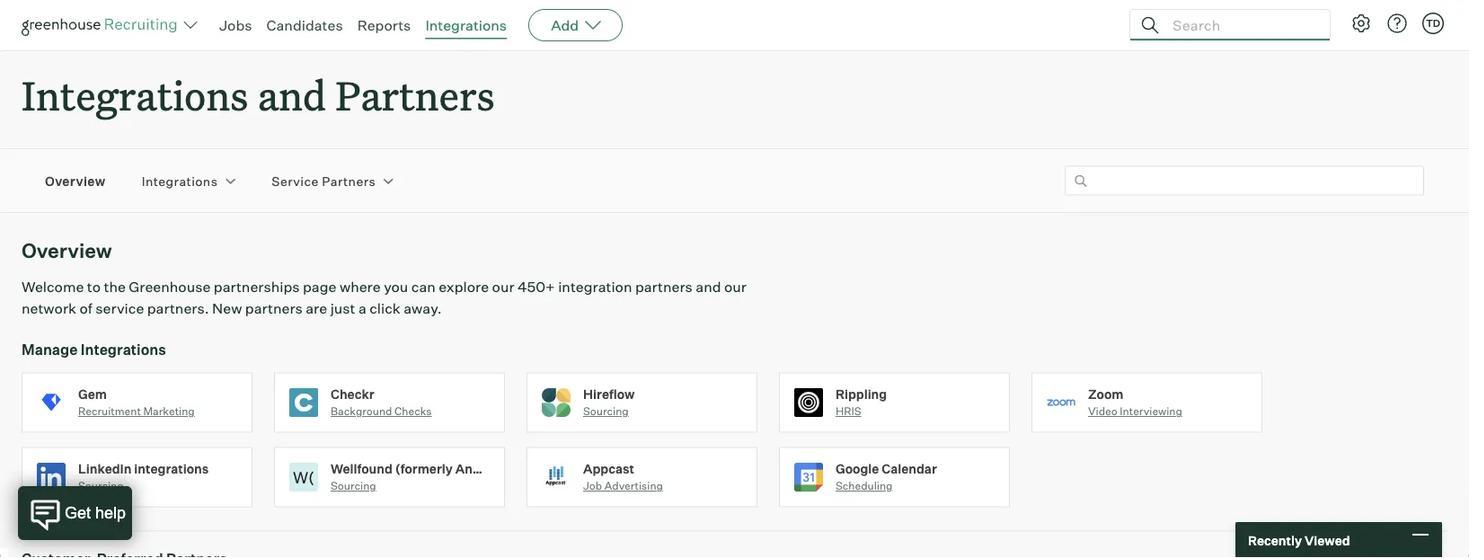 Task type: locate. For each thing, give the bounding box(es) containing it.
candidates
[[266, 16, 343, 34]]

job
[[583, 479, 602, 493]]

checkr background checks
[[331, 386, 432, 418]]

reports
[[357, 16, 411, 34]]

reports link
[[357, 16, 411, 34]]

integrations link
[[425, 16, 507, 34], [142, 172, 218, 190]]

new
[[212, 299, 242, 317]]

marketing
[[143, 405, 195, 418]]

td
[[1426, 17, 1441, 29]]

0 vertical spatial and
[[258, 68, 326, 121]]

gem recruitment marketing
[[78, 386, 195, 418]]

you
[[384, 278, 408, 296]]

partners right integration
[[635, 278, 693, 296]]

scheduling
[[836, 479, 893, 493]]

checkr
[[331, 386, 374, 402]]

partners right service
[[322, 173, 376, 189]]

add button
[[529, 9, 623, 41]]

1 horizontal spatial our
[[724, 278, 747, 296]]

overview
[[45, 173, 106, 189], [22, 238, 112, 263]]

linkedin integrations sourcing
[[78, 461, 209, 493]]

0 horizontal spatial partners
[[245, 299, 303, 317]]

interviewing
[[1120, 405, 1183, 418]]

sourcing down hireflow at the left bottom of the page
[[583, 405, 629, 418]]

checks
[[395, 405, 432, 418]]

welcome
[[22, 278, 84, 296]]

1 vertical spatial partners
[[322, 173, 376, 189]]

1 horizontal spatial sourcing
[[331, 479, 376, 493]]

manage
[[22, 340, 78, 358]]

just
[[330, 299, 355, 317]]

zoom
[[1088, 386, 1124, 402]]

and inside the 'welcome to the greenhouse partnerships page where you can explore our 450+ integration partners and our network of service partners. new partners are just a click away.'
[[696, 278, 721, 296]]

integrations for the left integrations link
[[142, 173, 218, 189]]

wellfound (formerly angellist talent) sourcing
[[331, 461, 561, 493]]

the
[[104, 278, 126, 296]]

partners down reports link
[[336, 68, 495, 121]]

partners
[[336, 68, 495, 121], [322, 173, 376, 189]]

google calendar scheduling
[[836, 461, 937, 493]]

1 vertical spatial integrations link
[[142, 172, 218, 190]]

sourcing down wellfound
[[331, 479, 376, 493]]

rippling hris
[[836, 386, 887, 418]]

of
[[80, 299, 92, 317]]

2 horizontal spatial sourcing
[[583, 405, 629, 418]]

0 vertical spatial partners
[[635, 278, 693, 296]]

None text field
[[1065, 166, 1424, 196]]

service
[[95, 299, 144, 317]]

jobs link
[[219, 16, 252, 34]]

sourcing down the linkedin
[[78, 479, 124, 493]]

0 vertical spatial integrations link
[[425, 16, 507, 34]]

calendar
[[882, 461, 937, 477]]

background
[[331, 405, 392, 418]]

1 horizontal spatial and
[[696, 278, 721, 296]]

zoom video interviewing
[[1088, 386, 1183, 418]]

manage integrations
[[22, 340, 166, 358]]

candidates link
[[266, 16, 343, 34]]

0 horizontal spatial sourcing
[[78, 479, 124, 493]]

rippling
[[836, 386, 887, 402]]

partners down partnerships
[[245, 299, 303, 317]]

greenhouse recruiting image
[[22, 14, 183, 36]]

partners
[[635, 278, 693, 296], [245, 299, 303, 317]]

w(
[[293, 467, 315, 487]]

welcome to the greenhouse partnerships page where you can explore our 450+ integration partners and our network of service partners. new partners are just a click away.
[[22, 278, 747, 317]]

partners inside service partners link
[[322, 173, 376, 189]]

1 vertical spatial and
[[696, 278, 721, 296]]

sourcing
[[583, 405, 629, 418], [78, 479, 124, 493], [331, 479, 376, 493]]

a
[[359, 299, 366, 317]]

appcast
[[583, 461, 634, 477]]

1 vertical spatial partners
[[245, 299, 303, 317]]

where
[[340, 278, 381, 296]]

wellfound
[[331, 461, 393, 477]]

add
[[551, 16, 579, 34]]

and
[[258, 68, 326, 121], [696, 278, 721, 296]]

1 horizontal spatial partners
[[635, 278, 693, 296]]

hris
[[836, 405, 862, 418]]

service partners
[[272, 173, 376, 189]]

talent)
[[517, 461, 561, 477]]

0 horizontal spatial our
[[492, 278, 515, 296]]

0 vertical spatial overview
[[45, 173, 106, 189]]

our
[[492, 278, 515, 296], [724, 278, 747, 296]]

Search text field
[[1168, 12, 1314, 38]]

viewed
[[1305, 532, 1350, 548]]

integrations
[[425, 16, 507, 34], [22, 68, 248, 121], [142, 173, 218, 189], [81, 340, 166, 358]]

angellist
[[455, 461, 515, 477]]

network
[[22, 299, 76, 317]]

recently
[[1248, 532, 1302, 548]]



Task type: describe. For each thing, give the bounding box(es) containing it.
sourcing inside hireflow sourcing
[[583, 405, 629, 418]]

sourcing inside wellfound (formerly angellist talent) sourcing
[[331, 479, 376, 493]]

configure image
[[1351, 13, 1372, 34]]

overview link
[[45, 172, 106, 190]]

recently viewed
[[1248, 532, 1350, 548]]

integrations for integrations and partners
[[22, 68, 248, 121]]

advertising
[[605, 479, 663, 493]]

appcast job advertising
[[583, 461, 663, 493]]

video
[[1088, 405, 1118, 418]]

recruitment
[[78, 405, 141, 418]]

linkedin
[[78, 461, 132, 477]]

0 vertical spatial partners
[[336, 68, 495, 121]]

explore
[[439, 278, 489, 296]]

service
[[272, 173, 319, 189]]

gem
[[78, 386, 107, 402]]

integrations for right integrations link
[[425, 16, 507, 34]]

td button
[[1423, 13, 1444, 34]]

0 horizontal spatial and
[[258, 68, 326, 121]]

partnerships
[[214, 278, 300, 296]]

are
[[306, 299, 327, 317]]

to
[[87, 278, 101, 296]]

2 our from the left
[[724, 278, 747, 296]]

partners.
[[147, 299, 209, 317]]

sourcing inside linkedin integrations sourcing
[[78, 479, 124, 493]]

service partners link
[[272, 172, 376, 190]]

hireflow
[[583, 386, 635, 402]]

td button
[[1419, 9, 1448, 38]]

google
[[836, 461, 879, 477]]

away.
[[404, 299, 442, 317]]

greenhouse
[[129, 278, 211, 296]]

page
[[303, 278, 337, 296]]

1 vertical spatial overview
[[22, 238, 112, 263]]

integrations and partners
[[22, 68, 495, 121]]

1 our from the left
[[492, 278, 515, 296]]

integration
[[558, 278, 632, 296]]

click
[[370, 299, 401, 317]]

1 horizontal spatial integrations link
[[425, 16, 507, 34]]

hireflow sourcing
[[583, 386, 635, 418]]

0 horizontal spatial integrations link
[[142, 172, 218, 190]]

jobs
[[219, 16, 252, 34]]

can
[[411, 278, 436, 296]]

integrations
[[134, 461, 209, 477]]

(formerly
[[395, 461, 453, 477]]

450+
[[518, 278, 555, 296]]



Task type: vqa. For each thing, say whether or not it's contained in the screenshot.
second 24, from left
no



